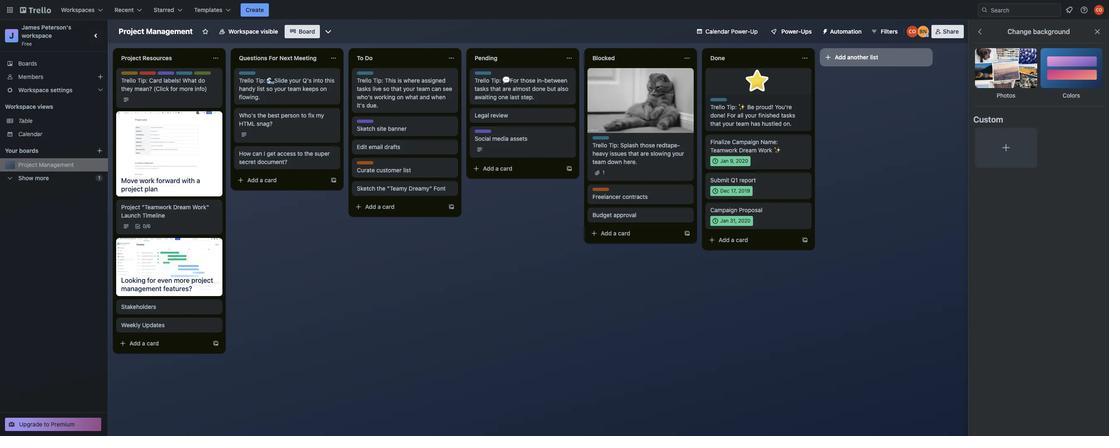 Task type: vqa. For each thing, say whether or not it's contained in the screenshot.
Who's
yes



Task type: describe. For each thing, give the bounding box(es) containing it.
your down done!
[[723, 120, 735, 127]]

create button
[[241, 3, 269, 17]]

workspace navigation collapse icon image
[[91, 30, 102, 42]]

jan for campaign
[[721, 218, 729, 224]]

add a card for project resources
[[130, 340, 159, 347]]

2 vertical spatial to
[[44, 421, 49, 428]]

9,
[[731, 158, 735, 164]]

trello inside trello tip: card labels! what do they mean? (click for more info)
[[121, 77, 136, 84]]

workspace for workspace visible
[[229, 28, 259, 35]]

your
[[5, 147, 18, 154]]

drafts
[[385, 143, 401, 150]]

2 vertical spatial create from template… image
[[802, 237, 809, 243]]

resources
[[143, 54, 172, 61]]

primary element
[[0, 0, 1110, 20]]

color: sky, title: "trello tip" element for trello tip: this is where assigned tasks live so that your team can see who's working on what and when it's due.
[[357, 71, 379, 78]]

project inside looking for even more project management features?
[[192, 276, 213, 284]]

here.
[[624, 158, 638, 165]]

a for project resources
[[142, 340, 145, 347]]

blocked
[[593, 54, 615, 61]]

your boards with 2 items element
[[5, 146, 84, 156]]

freelancer
[[593, 193, 621, 200]]

freelancer contracts
[[593, 193, 648, 200]]

to do
[[357, 54, 373, 61]]

how can i get access to the super secret document?
[[239, 150, 330, 165]]

are for slowing
[[641, 150, 649, 157]]

search image
[[982, 7, 989, 13]]

my
[[316, 112, 324, 119]]

color: red, title: "priority" element
[[140, 71, 157, 78]]

list inside the trello tip trello tip: 🌊slide your q's into this handy list so your team keeps on flowing.
[[257, 85, 265, 92]]

tip: for trello tip: 💬for those in-between tasks that are almost done but also awaiting one last step.
[[491, 77, 501, 84]]

jan for finalize
[[721, 158, 729, 164]]

tasks inside trello tip trello tip: ✨ be proud! you're done! for all your finished tasks that your team has hustled on.
[[782, 112, 796, 119]]

features?
[[163, 285, 192, 292]]

trello tip: 💬for those in-between tasks that are almost done but also awaiting one last step. link
[[475, 76, 571, 101]]

To Do text field
[[352, 51, 443, 65]]

tip: inside trello tip trello tip: splash those redtape- heavy issues that are slowing your team down here.
[[609, 142, 619, 149]]

james peterson's workspace link
[[22, 24, 73, 39]]

tip: for trello tip: ✨ be proud! you're done! for all your finished tasks that your team has hustled on.
[[727, 103, 737, 110]]

team for social
[[493, 130, 506, 136]]

snag?
[[257, 120, 273, 127]]

for inside trello tip: card labels! what do they mean? (click for more info)
[[171, 85, 178, 92]]

0 horizontal spatial christina overa (christinaovera) image
[[907, 26, 919, 37]]

boards
[[18, 60, 37, 67]]

custom
[[974, 115, 1004, 124]]

keeps
[[303, 85, 319, 92]]

color: sky, title: "trello tip" element for trello tip: ✨ be proud! you're done! for all your finished tasks that your team has hustled on.
[[711, 98, 733, 104]]

✨ inside trello tip trello tip: ✨ be proud! you're done! for all your finished tasks that your team has hustled on.
[[739, 103, 746, 110]]

workspaces button
[[56, 3, 108, 17]]

ups
[[802, 28, 812, 35]]

Jan 31, 2020 checkbox
[[711, 216, 754, 226]]

add a card for to do
[[365, 203, 395, 210]]

tip for trello tip: this is where assigned tasks live so that your team can see who's working on what and when it's due.
[[372, 71, 379, 78]]

add a card button for project resources
[[116, 337, 209, 350]]

down
[[608, 158, 622, 165]]

move work forward with a project plan
[[121, 177, 200, 193]]

edit
[[357, 143, 367, 150]]

create from template… image for trello tip: 💬for those in-between tasks that are almost done but also awaiting one last step.
[[566, 165, 573, 172]]

trello tip trello tip: 🌊slide your q's into this handy list so your team keeps on flowing.
[[239, 71, 335, 100]]

workspace for workspace views
[[5, 103, 36, 110]]

design for social
[[475, 130, 492, 136]]

that inside trello tip trello tip: 💬for those in-between tasks that are almost done but also awaiting one last step.
[[491, 85, 501, 92]]

this member is an admin of this board. image
[[925, 34, 929, 37]]

color: sky, title: "trello tip" element for trello tip: 💬for those in-between tasks that are almost done but also awaiting one last step.
[[475, 71, 497, 78]]

trello tip trello tip: 💬for those in-between tasks that are almost done but also awaiting one last step.
[[475, 71, 569, 100]]

how can i get access to the super secret document? link
[[239, 149, 336, 166]]

add another list button
[[821, 48, 933, 66]]

that inside 'trello tip trello tip: this is where assigned tasks live so that your team can see who's working on what and when it's due.'
[[391, 85, 402, 92]]

on inside the trello tip trello tip: 🌊slide your q's into this handy list so your team keeps on flowing.
[[320, 85, 327, 92]]

your left q's
[[289, 77, 301, 84]]

between
[[545, 77, 568, 84]]

timeline
[[142, 212, 165, 219]]

slowing
[[651, 150, 671, 157]]

on inside 'trello tip trello tip: this is where assigned tasks live so that your team can see who's working on what and when it's due.'
[[397, 93, 404, 100]]

"teamwork
[[142, 203, 172, 211]]

do
[[198, 77, 205, 84]]

meeting
[[294, 54, 317, 61]]

1 vertical spatial management
[[39, 161, 74, 168]]

work"
[[193, 203, 209, 211]]

step.
[[521, 93, 535, 100]]

edit email drafts
[[357, 143, 401, 150]]

add a card for done
[[719, 236, 749, 243]]

color: purple, title: "design team" element for social media assets
[[475, 130, 506, 136]]

with
[[182, 177, 195, 184]]

jan 9, 2020
[[721, 158, 749, 164]]

issues
[[610, 150, 627, 157]]

color: orange, title: "one more step" element for curate
[[357, 161, 374, 164]]

create from template… image for edit email drafts
[[448, 203, 455, 210]]

the for sketch
[[377, 185, 386, 192]]

project inside move work forward with a project plan
[[121, 185, 143, 193]]

trello tip: ✨ be proud! you're done! for all your finished tasks that your team has hustled on. link
[[711, 103, 807, 128]]

sketch the "teamy dreamy" font
[[357, 185, 446, 192]]

share
[[944, 28, 960, 35]]

power-ups
[[782, 28, 812, 35]]

Pending text field
[[470, 51, 561, 65]]

Blocked text field
[[588, 51, 679, 65]]

legal review
[[475, 112, 508, 119]]

customize views image
[[324, 27, 333, 36]]

team for q's
[[288, 85, 301, 92]]

project "teamwork dream work" launch timeline link
[[121, 203, 218, 220]]

card for questions for next meeting
[[265, 176, 277, 184]]

0 horizontal spatial color: purple, title: "design team" element
[[158, 71, 189, 78]]

be
[[748, 103, 755, 110]]

one
[[499, 93, 509, 100]]

tasks for live
[[357, 85, 371, 92]]

2020 for campaign
[[736, 158, 749, 164]]

sketch the "teamy dreamy" font link
[[357, 184, 453, 193]]

starred button
[[149, 3, 188, 17]]

automation
[[831, 28, 862, 35]]

best
[[268, 112, 280, 119]]

redtape-
[[657, 142, 681, 149]]

sketch inside design team sketch site banner
[[357, 125, 376, 132]]

💬for
[[503, 77, 519, 84]]

team for where
[[417, 85, 430, 92]]

management inside board name "text field"
[[146, 27, 193, 36]]

tip: for trello tip: 🌊slide your q's into this handy list so your team keeps on flowing.
[[255, 77, 266, 84]]

dream inside project "teamwork dream work" launch timeline
[[173, 203, 191, 211]]

more inside looking for even more project management features?
[[174, 276, 190, 284]]

can inside 'trello tip trello tip: this is where assigned tasks live so that your team can see who's working on what and when it's due.'
[[432, 85, 442, 92]]

color: sky, title: "trello tip" element for trello tip: 🌊slide your q's into this handy list so your team keeps on flowing.
[[239, 71, 261, 78]]

project "teamwork dream work" launch timeline
[[121, 203, 209, 219]]

✨ inside the finalize campaign name: teamwork dream work ✨
[[774, 147, 782, 154]]

do
[[365, 54, 373, 61]]

but
[[548, 85, 556, 92]]

card for to do
[[383, 203, 395, 210]]

for inside looking for even more project management features?
[[147, 276, 156, 284]]

where
[[404, 77, 420, 84]]

even
[[158, 276, 172, 284]]

management
[[121, 285, 162, 292]]

add a card for questions for next meeting
[[247, 176, 277, 184]]

tip: inside trello tip: card labels! what do they mean? (click for more info)
[[138, 77, 148, 84]]

plan
[[145, 185, 158, 193]]

team for redtape-
[[593, 158, 606, 165]]

tip: for trello tip: this is where assigned tasks live so that your team can see who's working on what and when it's due.
[[373, 77, 383, 84]]

finalize campaign name: teamwork dream work ✨
[[711, 138, 782, 154]]

1 vertical spatial campaign
[[711, 206, 738, 213]]

card
[[149, 77, 162, 84]]

finished
[[759, 112, 780, 119]]

photos
[[998, 92, 1016, 99]]

to
[[357, 54, 364, 61]]

"teamy
[[387, 185, 407, 192]]

stakeholders
[[121, 303, 156, 310]]

Board name text field
[[115, 25, 197, 38]]

Done text field
[[706, 51, 797, 65]]

color: purple, title: "design team" element for sketch site banner
[[357, 120, 388, 126]]

change
[[1008, 28, 1032, 35]]

upgrade to premium link
[[5, 418, 101, 431]]

for inside text box
[[269, 54, 278, 61]]

peterson's
[[41, 24, 71, 31]]

project for 'project management' link
[[18, 161, 37, 168]]

approval
[[614, 211, 637, 218]]

project for project "teamwork dream work" launch timeline link
[[121, 203, 140, 211]]

free
[[22, 41, 32, 47]]

2020 for proposal
[[739, 218, 751, 224]]

ben nelson (bennelson96) image
[[918, 26, 930, 37]]

who's
[[357, 93, 373, 100]]

add board image
[[96, 147, 103, 154]]

add for project resources
[[130, 340, 141, 347]]

james peterson's workspace free
[[22, 24, 73, 47]]

social
[[475, 135, 491, 142]]

add for questions for next meeting
[[247, 176, 258, 184]]

j
[[9, 31, 14, 40]]

fix
[[308, 112, 315, 119]]

submit q1 report
[[711, 176, 756, 184]]

0 notifications image
[[1065, 5, 1075, 15]]

add a card button for blocked
[[588, 227, 681, 240]]

list for add another list
[[871, 54, 879, 61]]

halp
[[194, 71, 205, 78]]

card for project resources
[[147, 340, 159, 347]]

legal review link
[[475, 111, 571, 120]]



Task type: locate. For each thing, give the bounding box(es) containing it.
2 power- from the left
[[782, 28, 802, 35]]

heavy
[[593, 150, 609, 157]]

project for project resources text field
[[121, 54, 141, 61]]

move work forward with a project plan link
[[116, 173, 223, 196]]

0 vertical spatial for
[[269, 54, 278, 61]]

tip: up the mean? in the top left of the page
[[138, 77, 148, 84]]

tip: up live
[[373, 77, 383, 84]]

1 vertical spatial color: orange, title: "one more step" element
[[593, 188, 610, 191]]

add a card button down '"teamy'
[[352, 200, 445, 213]]

tip inside the trello tip trello tip: 🌊slide your q's into this handy list so your team keeps on flowing.
[[254, 71, 261, 78]]

on down into
[[320, 85, 327, 92]]

filters
[[881, 28, 898, 35]]

labels!
[[164, 77, 181, 84]]

mean?
[[135, 85, 152, 92]]

trello tip: splash those redtape- heavy issues that are slowing your team down here. link
[[593, 141, 689, 166]]

to right access
[[298, 150, 303, 157]]

workspace up table
[[5, 103, 36, 110]]

project inside board name "text field"
[[119, 27, 144, 36]]

launch
[[121, 212, 141, 219]]

calendar power-up
[[706, 28, 758, 35]]

0 horizontal spatial team
[[176, 71, 189, 78]]

add down social
[[483, 165, 494, 172]]

is
[[398, 77, 402, 84]]

tip: up issues
[[609, 142, 619, 149]]

2 jan from the top
[[721, 218, 729, 224]]

0 vertical spatial more
[[180, 85, 193, 92]]

recent
[[115, 6, 134, 13]]

0 vertical spatial are
[[503, 85, 511, 92]]

tasks inside trello tip trello tip: 💬for those in-between tasks that are almost done but also awaiting one last step.
[[475, 85, 489, 92]]

tip inside trello tip trello tip: ✨ be proud! you're done! for all your finished tasks that your team has hustled on.
[[726, 98, 733, 104]]

project inside project "teamwork dream work" launch timeline
[[121, 203, 140, 211]]

1 horizontal spatial those
[[641, 142, 656, 149]]

access
[[277, 150, 296, 157]]

weekly
[[121, 321, 141, 328]]

team down all
[[736, 120, 750, 127]]

campaign down has
[[733, 138, 760, 145]]

color: lime, title: "halp" element
[[194, 71, 211, 78]]

✨ down the name:
[[774, 147, 782, 154]]

1 vertical spatial create from template… image
[[331, 177, 337, 184]]

add for to do
[[365, 203, 376, 210]]

0 horizontal spatial list
[[257, 85, 265, 92]]

legal
[[475, 112, 489, 119]]

Dec 17, 2019 checkbox
[[711, 186, 753, 196]]

what
[[183, 77, 197, 84]]

1 so from the left
[[267, 85, 273, 92]]

this
[[325, 77, 335, 84]]

0 horizontal spatial project management
[[18, 161, 74, 168]]

team for sketch
[[375, 120, 388, 126]]

1 down add board icon on the top left
[[98, 175, 100, 181]]

tasks for that
[[475, 85, 489, 92]]

that
[[391, 85, 402, 92], [491, 85, 501, 92], [711, 120, 722, 127], [629, 150, 639, 157]]

0 vertical spatial ✨
[[739, 103, 746, 110]]

that down done!
[[711, 120, 722, 127]]

workspace inside button
[[229, 28, 259, 35]]

tasks inside 'trello tip trello tip: this is where assigned tasks live so that your team can see who's working on what and when it's due.'
[[357, 85, 371, 92]]

0 horizontal spatial those
[[521, 77, 536, 84]]

list inside button
[[871, 54, 879, 61]]

2 vertical spatial more
[[174, 276, 190, 284]]

the up snag?
[[258, 112, 266, 119]]

premium
[[51, 421, 75, 428]]

1 down heavy
[[603, 169, 605, 176]]

1 vertical spatial ✨
[[774, 147, 782, 154]]

more up features?
[[174, 276, 190, 284]]

2 horizontal spatial design
[[475, 130, 492, 136]]

color: yellow, title: "copy request" element
[[121, 71, 138, 75]]

2 horizontal spatial create from template… image
[[802, 237, 809, 243]]

31,
[[731, 218, 737, 224]]

project up show
[[18, 161, 37, 168]]

0 vertical spatial christina overa (christinaovera) image
[[1095, 5, 1105, 15]]

how
[[239, 150, 251, 157]]

0 vertical spatial campaign
[[733, 138, 760, 145]]

2 horizontal spatial list
[[871, 54, 879, 61]]

in-
[[537, 77, 545, 84]]

filters button
[[869, 25, 901, 38]]

0 vertical spatial on
[[320, 85, 327, 92]]

email
[[369, 143, 383, 150]]

design team sketch site banner
[[357, 120, 407, 132]]

0 horizontal spatial design
[[158, 71, 174, 78]]

calendar up done on the top right
[[706, 28, 730, 35]]

1 vertical spatial for
[[147, 276, 156, 284]]

✨ up all
[[739, 103, 746, 110]]

0 vertical spatial management
[[146, 27, 193, 36]]

weekly updates
[[121, 321, 165, 328]]

2 vertical spatial list
[[404, 167, 411, 174]]

1 vertical spatial list
[[257, 85, 265, 92]]

move
[[121, 177, 138, 184]]

add down weekly
[[130, 340, 141, 347]]

1 horizontal spatial for
[[171, 85, 178, 92]]

0
[[143, 223, 146, 229]]

card down '"teamy'
[[383, 203, 395, 210]]

1 vertical spatial project management
[[18, 161, 74, 168]]

team inside trello tip trello tip: ✨ be proud! you're done! for all your finished tasks that your team has hustled on.
[[736, 120, 750, 127]]

add a card down budget approval
[[601, 230, 631, 237]]

that up here.
[[629, 150, 639, 157]]

for up management
[[147, 276, 156, 284]]

team right social
[[493, 130, 506, 136]]

workspace visible
[[229, 28, 278, 35]]

tasks up awaiting
[[475, 85, 489, 92]]

workspace
[[229, 28, 259, 35], [18, 86, 49, 93], [5, 103, 36, 110]]

dream inside the finalize campaign name: teamwork dream work ✨
[[740, 147, 757, 154]]

report
[[740, 176, 756, 184]]

team down heavy
[[593, 158, 606, 165]]

1 horizontal spatial color: orange, title: "one more step" element
[[593, 188, 610, 191]]

0 vertical spatial design
[[158, 71, 174, 78]]

so up working
[[383, 85, 390, 92]]

back to home image
[[20, 3, 51, 17]]

card for blocked
[[619, 230, 631, 237]]

campaign inside the finalize campaign name: teamwork dream work ✨
[[733, 138, 760, 145]]

you're
[[776, 103, 793, 110]]

a for to do
[[378, 203, 381, 210]]

that inside trello tip trello tip: splash those redtape- heavy issues that are slowing your team down here.
[[629, 150, 639, 157]]

calendar
[[706, 28, 730, 35], [18, 130, 42, 137]]

dreamy"
[[409, 185, 432, 192]]

those up almost
[[521, 77, 536, 84]]

your down "🌊slide"
[[274, 85, 286, 92]]

campaign proposal link
[[711, 206, 807, 214]]

social media assets link
[[475, 135, 571, 143]]

sm image
[[819, 25, 831, 37]]

1 horizontal spatial dream
[[740, 147, 757, 154]]

project up features?
[[192, 276, 213, 284]]

0 horizontal spatial tasks
[[357, 85, 371, 92]]

for inside trello tip trello tip: ✨ be proud! you're done! for all your finished tasks that your team has hustled on.
[[728, 112, 736, 119]]

color: orange, title: "one more step" element
[[357, 161, 374, 164], [593, 188, 610, 191]]

workspace for workspace settings
[[18, 86, 49, 93]]

workspace down create button
[[229, 28, 259, 35]]

0 horizontal spatial project
[[121, 185, 143, 193]]

those inside trello tip trello tip: 💬for those in-between tasks that are almost done but also awaiting one last step.
[[521, 77, 536, 84]]

the left '"teamy'
[[377, 185, 386, 192]]

add inside button
[[835, 54, 846, 61]]

into
[[313, 77, 323, 84]]

a for pending
[[496, 165, 499, 172]]

1 vertical spatial sketch
[[357, 185, 376, 192]]

add a card for blocked
[[601, 230, 631, 237]]

1 horizontal spatial are
[[641, 150, 649, 157]]

card down media
[[501, 165, 513, 172]]

0 vertical spatial those
[[521, 77, 536, 84]]

color: sky, title: "trello tip" element
[[176, 71, 198, 78], [239, 71, 261, 78], [357, 71, 379, 78], [475, 71, 497, 78], [711, 98, 733, 104], [593, 136, 615, 142]]

add a card button for to do
[[352, 200, 445, 213]]

add down budget
[[601, 230, 612, 237]]

add a card button for done
[[706, 233, 799, 247]]

management down starred dropdown button
[[146, 27, 193, 36]]

your inside 'trello tip trello tip: this is where assigned tasks live so that your team can see who's working on what and when it's due.'
[[404, 85, 415, 92]]

banner
[[388, 125, 407, 132]]

2 horizontal spatial team
[[493, 130, 506, 136]]

0 vertical spatial for
[[171, 85, 178, 92]]

1 vertical spatial 2020
[[739, 218, 751, 224]]

forward
[[156, 177, 180, 184]]

add left the another
[[835, 54, 846, 61]]

automation button
[[819, 25, 867, 38]]

team inside 'design team social media assets'
[[493, 130, 506, 136]]

can up when
[[432, 85, 442, 92]]

team up and
[[417, 85, 430, 92]]

1 vertical spatial jan
[[721, 218, 729, 224]]

card for pending
[[501, 165, 513, 172]]

add down jan 31, 2020 option at the right of page
[[719, 236, 730, 243]]

2 vertical spatial design
[[475, 130, 492, 136]]

2 vertical spatial create from template… image
[[213, 340, 219, 347]]

to
[[301, 112, 307, 119], [298, 150, 303, 157], [44, 421, 49, 428]]

project up color: yellow, title: "copy request" element
[[121, 54, 141, 61]]

christina overa (christinaovera) image
[[1095, 5, 1105, 15], [907, 26, 919, 37]]

are left "slowing"
[[641, 150, 649, 157]]

project management down the starred at left
[[119, 27, 193, 36]]

the inside how can i get access to the super secret document?
[[305, 150, 313, 157]]

freelancer contracts link
[[593, 193, 689, 201]]

for
[[171, 85, 178, 92], [147, 276, 156, 284]]

can inside how can i get access to the super secret document?
[[253, 150, 262, 157]]

2 so from the left
[[383, 85, 390, 92]]

1 horizontal spatial management
[[146, 27, 193, 36]]

add down sketch the "teamy dreamy" font
[[365, 203, 376, 210]]

a down weekly updates
[[142, 340, 145, 347]]

2019
[[739, 188, 751, 194]]

to inside how can i get access to the super secret document?
[[298, 150, 303, 157]]

2 vertical spatial workspace
[[5, 103, 36, 110]]

team inside design team sketch site banner
[[375, 120, 388, 126]]

curate
[[357, 167, 375, 174]]

when
[[432, 93, 446, 100]]

1 horizontal spatial list
[[404, 167, 411, 174]]

a for done
[[732, 236, 735, 243]]

1 vertical spatial design
[[357, 120, 374, 126]]

project inside project resources text field
[[121, 54, 141, 61]]

add a card down media
[[483, 165, 513, 172]]

team inside the trello tip trello tip: 🌊slide your q's into this handy list so your team keeps on flowing.
[[288, 85, 301, 92]]

almost
[[513, 85, 531, 92]]

0 horizontal spatial calendar
[[18, 130, 42, 137]]

0 vertical spatial color: orange, title: "one more step" element
[[357, 161, 374, 164]]

that down the is
[[391, 85, 402, 92]]

looking for even more project management features? link
[[116, 273, 223, 296]]

workspace settings button
[[0, 83, 108, 97]]

so inside 'trello tip trello tip: this is where assigned tasks live so that your team can see who's working on what and when it's due.'
[[383, 85, 390, 92]]

those
[[521, 77, 536, 84], [641, 142, 656, 149]]

1 horizontal spatial for
[[728, 112, 736, 119]]

0 horizontal spatial for
[[269, 54, 278, 61]]

1 horizontal spatial design
[[357, 120, 374, 126]]

1 sketch from the top
[[357, 125, 376, 132]]

stakeholders link
[[121, 303, 218, 311]]

1 horizontal spatial create from template… image
[[566, 165, 573, 172]]

0 vertical spatial calendar
[[706, 28, 730, 35]]

0 horizontal spatial are
[[503, 85, 511, 92]]

more right show
[[35, 174, 49, 181]]

team left halp
[[176, 71, 189, 78]]

sketch left "site"
[[357, 125, 376, 132]]

the for who's
[[258, 112, 266, 119]]

0 horizontal spatial 1
[[98, 175, 100, 181]]

those up "slowing"
[[641, 142, 656, 149]]

the left super
[[305, 150, 313, 157]]

a down jan 31, 2020 option at the right of page
[[732, 236, 735, 243]]

0 vertical spatial list
[[871, 54, 879, 61]]

0 horizontal spatial for
[[147, 276, 156, 284]]

add a card down weekly updates
[[130, 340, 159, 347]]

add for blocked
[[601, 230, 612, 237]]

project management inside board name "text field"
[[119, 27, 193, 36]]

1 vertical spatial on
[[397, 93, 404, 100]]

0 horizontal spatial create from template… image
[[213, 340, 219, 347]]

tip
[[191, 71, 198, 78], [254, 71, 261, 78], [372, 71, 379, 78], [490, 71, 497, 78], [726, 98, 733, 104], [608, 136, 615, 142]]

power- left sm icon
[[782, 28, 802, 35]]

calendar for calendar power-up
[[706, 28, 730, 35]]

are inside trello tip trello tip: 💬for those in-between tasks that are almost done but also awaiting one last step.
[[503, 85, 511, 92]]

card down the jan 31, 2020
[[736, 236, 749, 243]]

tip inside 'trello tip trello tip: this is where assigned tasks live so that your team can see who's working on what and when it's due.'
[[372, 71, 379, 78]]

the inside the who's the best person to fix my html snag?
[[258, 112, 266, 119]]

add a card button for questions for next meeting
[[234, 174, 327, 187]]

project management down your boards with 2 items "element"
[[18, 161, 74, 168]]

christina overa (christinaovera) image left this member is an admin of this board. icon
[[907, 26, 919, 37]]

1 horizontal spatial 1
[[603, 169, 605, 176]]

1 vertical spatial create from template… image
[[684, 230, 691, 237]]

views
[[37, 103, 53, 110]]

color: purple, title: "design team" element
[[158, 71, 189, 78], [357, 120, 388, 126], [475, 130, 506, 136]]

workspace down members
[[18, 86, 49, 93]]

add a card down jan 31, 2020 option at the right of page
[[719, 236, 749, 243]]

handy
[[239, 85, 256, 92]]

are up the 'one'
[[503, 85, 511, 92]]

add another list
[[835, 54, 879, 61]]

design for sketch
[[357, 120, 374, 126]]

2020 right 9, at the right top of page
[[736, 158, 749, 164]]

tip: inside 'trello tip trello tip: this is where assigned tasks live so that your team can see who's working on what and when it's due.'
[[373, 77, 383, 84]]

add for pending
[[483, 165, 494, 172]]

1 vertical spatial calendar
[[18, 130, 42, 137]]

create from template… image
[[448, 203, 455, 210], [684, 230, 691, 237], [213, 340, 219, 347]]

your inside trello tip trello tip: splash those redtape- heavy issues that are slowing your team down here.
[[673, 150, 685, 157]]

more inside trello tip: card labels! what do they mean? (click for more info)
[[180, 85, 193, 92]]

jan
[[721, 158, 729, 164], [721, 218, 729, 224]]

0 horizontal spatial create from template… image
[[331, 177, 337, 184]]

2 vertical spatial color: purple, title: "design team" element
[[475, 130, 506, 136]]

list right customer
[[404, 167, 411, 174]]

1 vertical spatial color: purple, title: "design team" element
[[357, 120, 388, 126]]

color: orange, title: "one more step" element up freelancer
[[593, 188, 610, 191]]

2 vertical spatial team
[[493, 130, 506, 136]]

1 horizontal spatial christina overa (christinaovera) image
[[1095, 5, 1105, 15]]

a inside move work forward with a project plan
[[197, 177, 200, 184]]

1 horizontal spatial the
[[305, 150, 313, 157]]

tip for trello tip: 🌊slide your q's into this handy list so your team keeps on flowing.
[[254, 71, 261, 78]]

Search field
[[989, 4, 1061, 16]]

those inside trello tip trello tip: splash those redtape- heavy issues that are slowing your team down here.
[[641, 142, 656, 149]]

priority design team
[[140, 71, 189, 78]]

so down "🌊slide"
[[267, 85, 273, 92]]

1 horizontal spatial can
[[432, 85, 442, 92]]

are for almost
[[503, 85, 511, 92]]

a for blocked
[[614, 230, 617, 237]]

0 vertical spatial team
[[176, 71, 189, 78]]

tip: up the handy at the left top
[[255, 77, 266, 84]]

0 horizontal spatial dream
[[173, 203, 191, 211]]

0 / 6
[[143, 223, 151, 229]]

project management link
[[18, 161, 103, 169]]

team left banner
[[375, 120, 388, 126]]

1
[[603, 169, 605, 176], [98, 175, 100, 181]]

2 sketch from the top
[[357, 185, 376, 192]]

star or unstar board image
[[202, 28, 209, 35]]

to right upgrade
[[44, 421, 49, 428]]

card down the document?
[[265, 176, 277, 184]]

0 vertical spatial to
[[301, 112, 307, 119]]

1 horizontal spatial on
[[397, 93, 404, 100]]

it's
[[357, 102, 365, 109]]

tasks up on.
[[782, 112, 796, 119]]

1 vertical spatial for
[[728, 112, 736, 119]]

2 vertical spatial the
[[377, 185, 386, 192]]

1 horizontal spatial team
[[375, 120, 388, 126]]

up
[[751, 28, 758, 35]]

2 horizontal spatial the
[[377, 185, 386, 192]]

font
[[434, 185, 446, 192]]

add down secret
[[247, 176, 258, 184]]

0 vertical spatial color: purple, title: "design team" element
[[158, 71, 189, 78]]

2 horizontal spatial color: purple, title: "design team" element
[[475, 130, 506, 136]]

1 power- from the left
[[732, 28, 751, 35]]

team left keeps
[[288, 85, 301, 92]]

a down the document?
[[260, 176, 263, 184]]

card
[[501, 165, 513, 172], [265, 176, 277, 184], [383, 203, 395, 210], [619, 230, 631, 237], [736, 236, 749, 243], [147, 340, 159, 347]]

create from template… image
[[566, 165, 573, 172], [331, 177, 337, 184], [802, 237, 809, 243]]

are inside trello tip trello tip: splash those redtape- heavy issues that are slowing your team down here.
[[641, 150, 649, 157]]

power- up done 'text field' in the right top of the page
[[732, 28, 751, 35]]

calendar for calendar
[[18, 130, 42, 137]]

0 horizontal spatial ✨
[[739, 103, 746, 110]]

tip: inside trello tip trello tip: 💬for those in-between tasks that are almost done but also awaiting one last step.
[[491, 77, 501, 84]]

a down sketch the "teamy dreamy" font
[[378, 203, 381, 210]]

tip: inside trello tip trello tip: ✨ be proud! you're done! for all your finished tasks that your team has hustled on.
[[727, 103, 737, 110]]

color: orange, title: "one more step" element for freelancer
[[593, 188, 610, 191]]

that inside trello tip trello tip: ✨ be proud! you're done! for all your finished tasks that your team has hustled on.
[[711, 120, 722, 127]]

1 horizontal spatial color: purple, title: "design team" element
[[357, 120, 388, 126]]

1 horizontal spatial tasks
[[475, 85, 489, 92]]

tip inside trello tip trello tip: splash those redtape- heavy issues that are slowing your team down here.
[[608, 136, 615, 142]]

a right with
[[197, 177, 200, 184]]

1 horizontal spatial power-
[[782, 28, 802, 35]]

1 vertical spatial can
[[253, 150, 262, 157]]

add a card button
[[470, 162, 563, 175], [234, 174, 327, 187], [352, 200, 445, 213], [588, 227, 681, 240], [706, 233, 799, 247], [116, 337, 209, 350]]

those for almost
[[521, 77, 536, 84]]

1 vertical spatial team
[[375, 120, 388, 126]]

0 horizontal spatial power-
[[732, 28, 751, 35]]

change background
[[1008, 28, 1071, 35]]

work
[[140, 177, 155, 184]]

management down your boards with 2 items "element"
[[39, 161, 74, 168]]

card for done
[[736, 236, 749, 243]]

also
[[558, 85, 569, 92]]

1 horizontal spatial calendar
[[706, 28, 730, 35]]

calendar down table
[[18, 130, 42, 137]]

add a card button for pending
[[470, 162, 563, 175]]

add a card for pending
[[483, 165, 513, 172]]

Project Resources text field
[[116, 51, 208, 65]]

tip: inside the trello tip trello tip: 🌊slide your q's into this handy list so your team keeps on flowing.
[[255, 77, 266, 84]]

0 vertical spatial create from template… image
[[448, 203, 455, 210]]

0 vertical spatial workspace
[[229, 28, 259, 35]]

Jan 9, 2020 checkbox
[[711, 156, 751, 166]]

1 jan from the top
[[721, 158, 729, 164]]

tip inside trello tip trello tip: 💬for those in-between tasks that are almost done but also awaiting one last step.
[[490, 71, 497, 78]]

tip: left be
[[727, 103, 737, 110]]

project inside 'project management' link
[[18, 161, 37, 168]]

assets
[[511, 135, 528, 142]]

upgrade
[[19, 421, 42, 428]]

so inside the trello tip trello tip: 🌊slide your q's into this handy list so your team keeps on flowing.
[[267, 85, 273, 92]]

your down redtape-
[[673, 150, 685, 157]]

open information menu image
[[1081, 6, 1089, 14]]

0 vertical spatial project management
[[119, 27, 193, 36]]

color: sky, title: "trello tip" element for trello tip: splash those redtape- heavy issues that are slowing your team down here.
[[593, 136, 615, 142]]

design inside 'design team social media assets'
[[475, 130, 492, 136]]

jan left 31,
[[721, 218, 729, 224]]

team inside 'trello tip trello tip: this is where assigned tasks live so that your team can see who's working on what and when it's due.'
[[417, 85, 430, 92]]

0 horizontal spatial color: orange, title: "one more step" element
[[357, 161, 374, 164]]

tip: left 💬for on the left top
[[491, 77, 501, 84]]

management
[[146, 27, 193, 36], [39, 161, 74, 168]]

campaign up jan 31, 2020 option at the right of page
[[711, 206, 738, 213]]

workspace inside dropdown button
[[18, 86, 49, 93]]

to left fix
[[301, 112, 307, 119]]

1 vertical spatial project
[[192, 276, 213, 284]]

1 horizontal spatial ✨
[[774, 147, 782, 154]]

tip for trello tip: 💬for those in-between tasks that are almost done but also awaiting one last step.
[[490, 71, 497, 78]]

for left all
[[728, 112, 736, 119]]

create from template… image for budget approval
[[684, 230, 691, 237]]

design inside design team sketch site banner
[[357, 120, 374, 126]]

project down recent dropdown button
[[119, 27, 144, 36]]

design team social media assets
[[475, 130, 528, 142]]

0 vertical spatial project
[[121, 185, 143, 193]]

edit email drafts link
[[357, 143, 453, 151]]

power- inside "link"
[[732, 28, 751, 35]]

power-ups button
[[765, 25, 817, 38]]

for down labels!
[[171, 85, 178, 92]]

a for questions for next meeting
[[260, 176, 263, 184]]

your down be
[[746, 112, 757, 119]]

show more
[[18, 174, 49, 181]]

add for done
[[719, 236, 730, 243]]

your
[[289, 77, 301, 84], [274, 85, 286, 92], [404, 85, 415, 92], [746, 112, 757, 119], [723, 120, 735, 127], [673, 150, 685, 157]]

0 vertical spatial the
[[258, 112, 266, 119]]

design
[[158, 71, 174, 78], [357, 120, 374, 126], [475, 130, 492, 136]]

questions
[[239, 54, 268, 61]]

team
[[176, 71, 189, 78], [375, 120, 388, 126], [493, 130, 506, 136]]

on left "what"
[[397, 93, 404, 100]]

tip for trello tip: ✨ be proud! you're done! for all your finished tasks that your team has hustled on.
[[726, 98, 733, 104]]

your up "what"
[[404, 85, 415, 92]]

power- inside button
[[782, 28, 802, 35]]

that up the 'one'
[[491, 85, 501, 92]]

team inside trello tip trello tip: splash those redtape- heavy issues that are slowing your team down here.
[[593, 158, 606, 165]]

list for curate customer list
[[404, 167, 411, 174]]

color: orange, title: "one more step" element up curate
[[357, 161, 374, 164]]

1 horizontal spatial project management
[[119, 27, 193, 36]]

add a card button down budget approval link
[[588, 227, 681, 240]]

all
[[738, 112, 744, 119]]

add a card button down weekly updates link
[[116, 337, 209, 350]]

add a card button down the jan 31, 2020
[[706, 233, 799, 247]]

1 vertical spatial dream
[[173, 203, 191, 211]]

boards link
[[0, 57, 108, 70]]

project up 'launch' at the left of page
[[121, 203, 140, 211]]

1 vertical spatial more
[[35, 174, 49, 181]]

create from template… image for trello tip: 🌊slide your q's into this handy list so your team keeps on flowing.
[[331, 177, 337, 184]]

add a card button down assets on the left
[[470, 162, 563, 175]]

can left i
[[253, 150, 262, 157]]

1 vertical spatial to
[[298, 150, 303, 157]]

star image
[[745, 68, 771, 95]]

to inside the who's the best person to fix my html snag?
[[301, 112, 307, 119]]

project management
[[119, 27, 193, 36], [18, 161, 74, 168]]

Questions For Next Meeting text field
[[234, 51, 326, 65]]

those for slowing
[[641, 142, 656, 149]]

sketch down curate
[[357, 185, 376, 192]]



